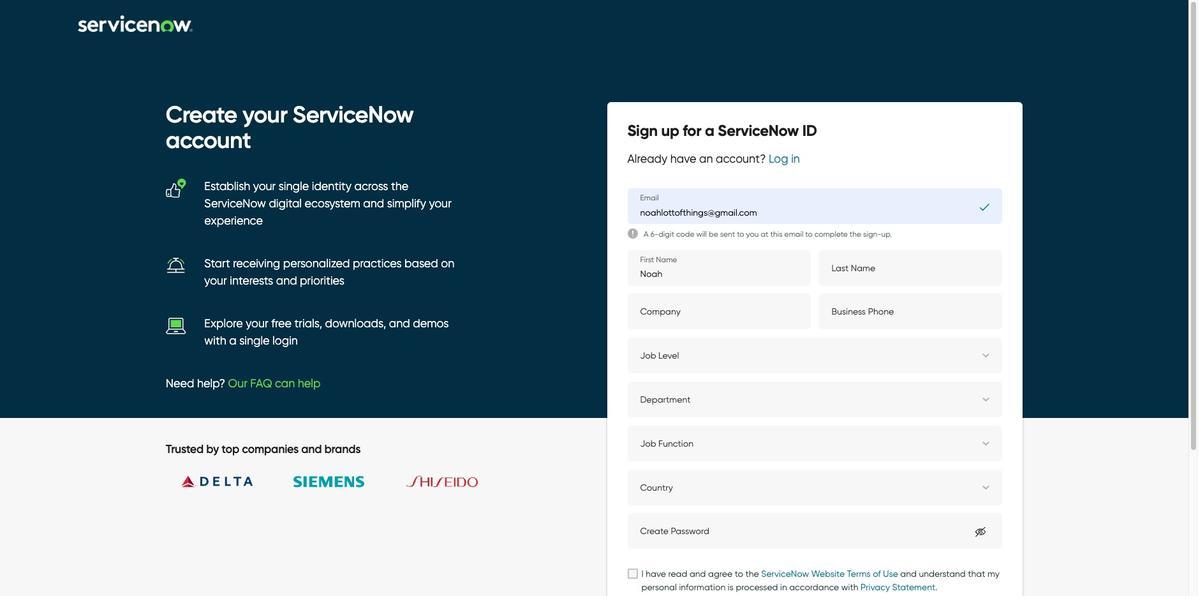 Task type: locate. For each thing, give the bounding box(es) containing it.
2 temp image from the top
[[166, 315, 186, 336]]

with
[[204, 334, 226, 348]]

single inside the establish your single identity across the servicenow digital ecosystem and simplify your experience
[[279, 179, 309, 194]]

and left demos
[[389, 317, 410, 331]]

single right a
[[239, 334, 270, 348]]

1 vertical spatial and
[[276, 274, 297, 288]]

0 horizontal spatial single
[[239, 334, 270, 348]]

1 vertical spatial single
[[239, 334, 270, 348]]

and down across
[[363, 197, 384, 211]]

establish your single identity across the servicenow digital ecosystem and simplify your experience
[[204, 179, 452, 228]]

partner image
[[166, 456, 268, 507], [278, 456, 381, 507], [391, 456, 493, 507]]

ecosystem
[[305, 197, 360, 211]]

your up digital
[[253, 179, 276, 194]]

0 horizontal spatial partner image
[[166, 456, 268, 507]]

0 vertical spatial and
[[363, 197, 384, 211]]

1 temp image from the top
[[166, 178, 186, 199]]

your right simplify
[[429, 197, 452, 211]]

across
[[354, 179, 388, 194]]

temp image for explore
[[166, 315, 186, 336]]

1 horizontal spatial single
[[279, 179, 309, 194]]

your left free
[[246, 317, 268, 331]]

explore
[[204, 317, 243, 331]]

need help?
[[166, 377, 228, 391]]

2 horizontal spatial partner image
[[391, 456, 493, 507]]

and
[[363, 197, 384, 211], [276, 274, 297, 288], [389, 317, 410, 331]]

experience
[[204, 214, 263, 228]]

single
[[279, 179, 309, 194], [239, 334, 270, 348]]

on
[[441, 257, 455, 271]]

1 horizontal spatial and
[[363, 197, 384, 211]]

servicenow
[[204, 197, 266, 211]]

single up digital
[[279, 179, 309, 194]]

explore your free trials, downloads, and demos with a single login
[[204, 317, 449, 348]]

and down receiving
[[276, 274, 297, 288]]

temp image left with
[[166, 315, 186, 336]]

temp image left establish
[[166, 178, 186, 199]]

your inside explore your free trials, downloads, and demos with a single login
[[246, 317, 268, 331]]

need
[[166, 377, 194, 391]]

1 vertical spatial temp image
[[166, 315, 186, 336]]

1 horizontal spatial partner image
[[278, 456, 381, 507]]

0 vertical spatial single
[[279, 179, 309, 194]]

based
[[405, 257, 438, 271]]

priorities
[[300, 274, 345, 288]]

a
[[229, 334, 237, 348]]

free
[[271, 317, 292, 331]]

identity
[[312, 179, 352, 194]]

temp image
[[166, 255, 186, 276]]

0 horizontal spatial and
[[276, 274, 297, 288]]

temp image
[[166, 178, 186, 199], [166, 315, 186, 336]]

your
[[253, 179, 276, 194], [429, 197, 452, 211], [204, 274, 227, 288], [246, 317, 268, 331]]

your down start
[[204, 274, 227, 288]]

trials,
[[295, 317, 322, 331]]

2 vertical spatial and
[[389, 317, 410, 331]]

0 vertical spatial temp image
[[166, 178, 186, 199]]

downloads,
[[325, 317, 386, 331]]

2 horizontal spatial and
[[389, 317, 410, 331]]

1 partner image from the left
[[166, 456, 268, 507]]

start
[[204, 257, 230, 271]]



Task type: describe. For each thing, give the bounding box(es) containing it.
receiving
[[233, 257, 280, 271]]

2 partner image from the left
[[278, 456, 381, 507]]

establish
[[204, 179, 250, 194]]

3 partner image from the left
[[391, 456, 493, 507]]

help?
[[197, 377, 225, 391]]

your inside the start receiving personalized practices based on your interests and priorities
[[204, 274, 227, 288]]

single inside explore your free trials, downloads, and demos with a single login
[[239, 334, 270, 348]]

simplify
[[387, 197, 426, 211]]

and inside the establish your single identity across the servicenow digital ecosystem and simplify your experience
[[363, 197, 384, 211]]

demos
[[413, 317, 449, 331]]

and inside the start receiving personalized practices based on your interests and priorities
[[276, 274, 297, 288]]

digital
[[269, 197, 302, 211]]

the
[[391, 179, 409, 194]]

practices
[[353, 257, 402, 271]]

start receiving personalized practices based on your interests and priorities
[[204, 257, 455, 288]]

interests
[[230, 274, 273, 288]]

and inside explore your free trials, downloads, and demos with a single login
[[389, 317, 410, 331]]

login
[[273, 334, 298, 348]]

temp image for establish
[[166, 178, 186, 199]]

personalized
[[283, 257, 350, 271]]



